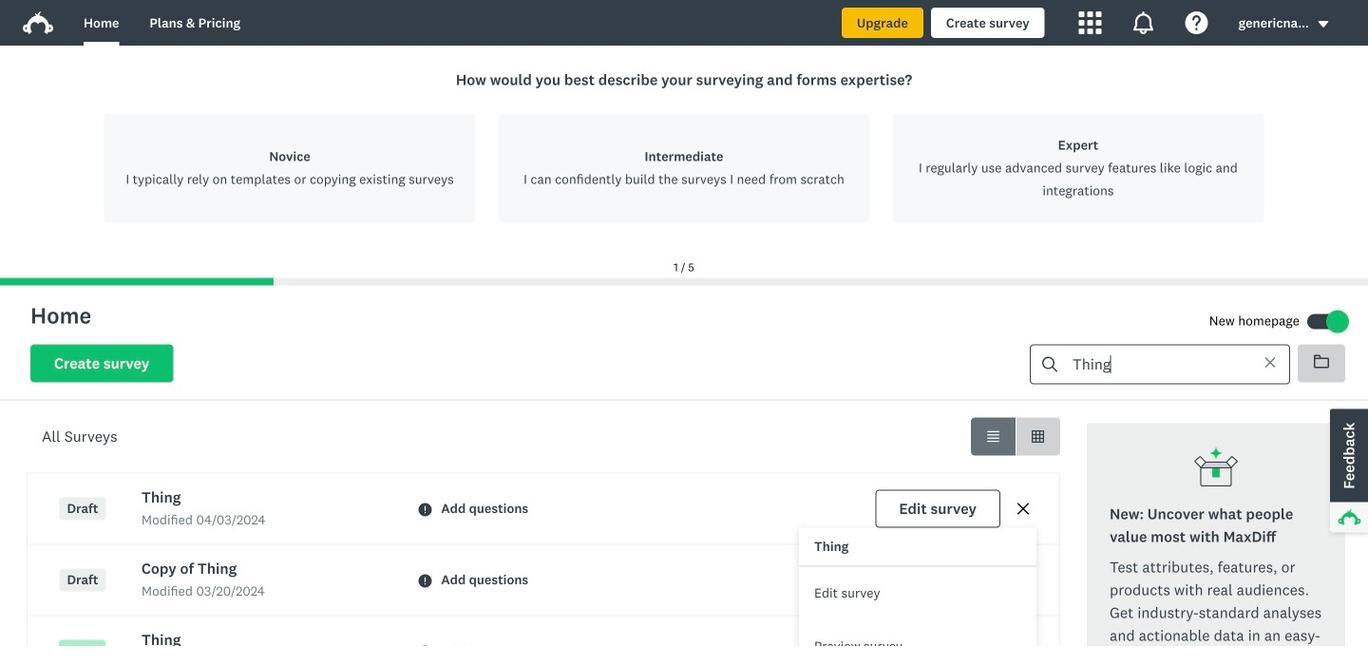 Task type: vqa. For each thing, say whether or not it's contained in the screenshot.
top Warning image
yes



Task type: locate. For each thing, give the bounding box(es) containing it.
dropdown arrow icon image
[[1317, 18, 1331, 31], [1319, 21, 1329, 28]]

1 brand logo image from the top
[[23, 8, 53, 38]]

2 brand logo image from the top
[[23, 11, 53, 34]]

clear search image
[[1264, 356, 1277, 369], [1266, 358, 1276, 368]]

help icon image
[[1186, 11, 1209, 34]]

notification center icon image
[[1133, 11, 1155, 34]]

max diff icon image
[[1194, 446, 1239, 492]]

group
[[971, 418, 1061, 456]]

dialog
[[0, 46, 1369, 286]]

warning image
[[418, 575, 432, 588]]

search image
[[1043, 357, 1058, 372], [1043, 357, 1058, 372]]

close menu image
[[1016, 502, 1031, 517], [1018, 503, 1029, 515]]

warning image
[[418, 503, 432, 517]]

folders image
[[1314, 355, 1330, 368]]

brand logo image
[[23, 8, 53, 38], [23, 11, 53, 34]]

products icon image
[[1079, 11, 1102, 34], [1079, 11, 1102, 34]]

menu
[[799, 528, 1037, 646]]



Task type: describe. For each thing, give the bounding box(es) containing it.
folders image
[[1314, 354, 1330, 369]]

Search text field
[[1058, 345, 1248, 383]]



